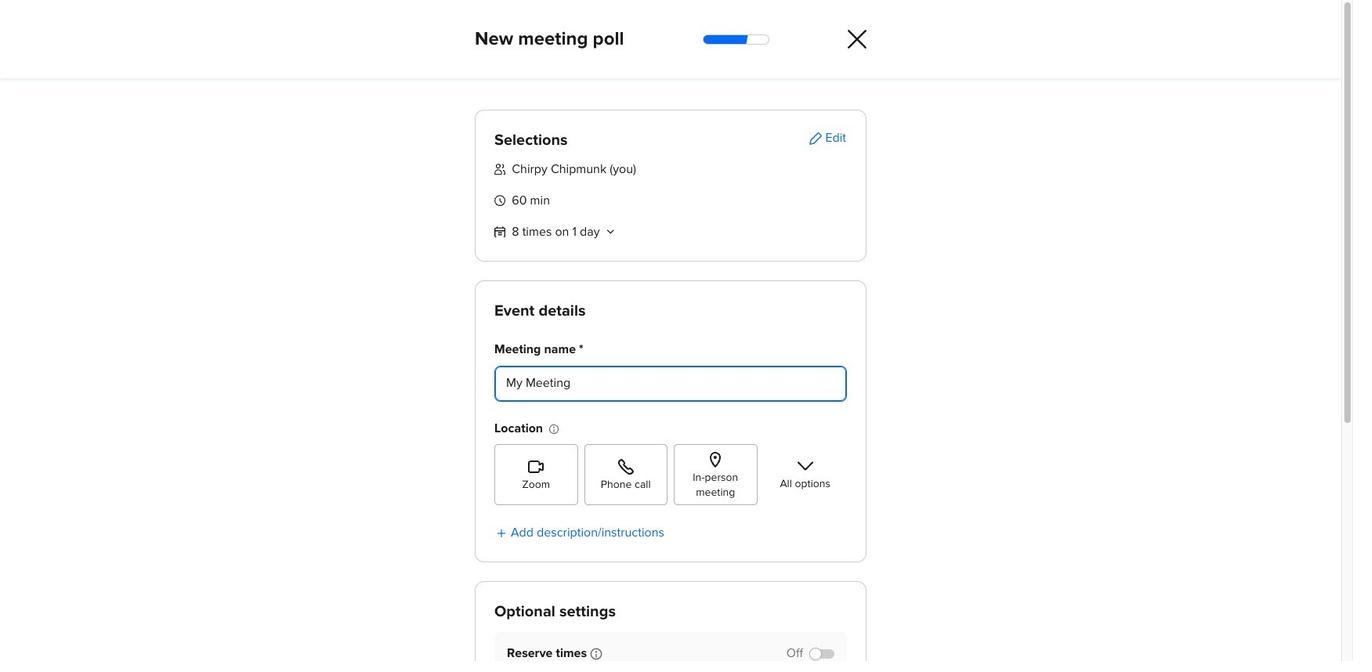 Task type: vqa. For each thing, say whether or not it's contained in the screenshot.
Find event types field
yes



Task type: describe. For each thing, give the bounding box(es) containing it.
Find event types field
[[434, 136, 626, 173]]

progress bar progress bar
[[701, 22, 769, 57]]



Task type: locate. For each thing, give the bounding box(es) containing it.
set up the basics progress progress bar
[[1157, 618, 1203, 626]]

Introduction, group meeting, quick chat, etc. text field
[[494, 366, 847, 402]]

None search field
[[434, 136, 626, 173]]



